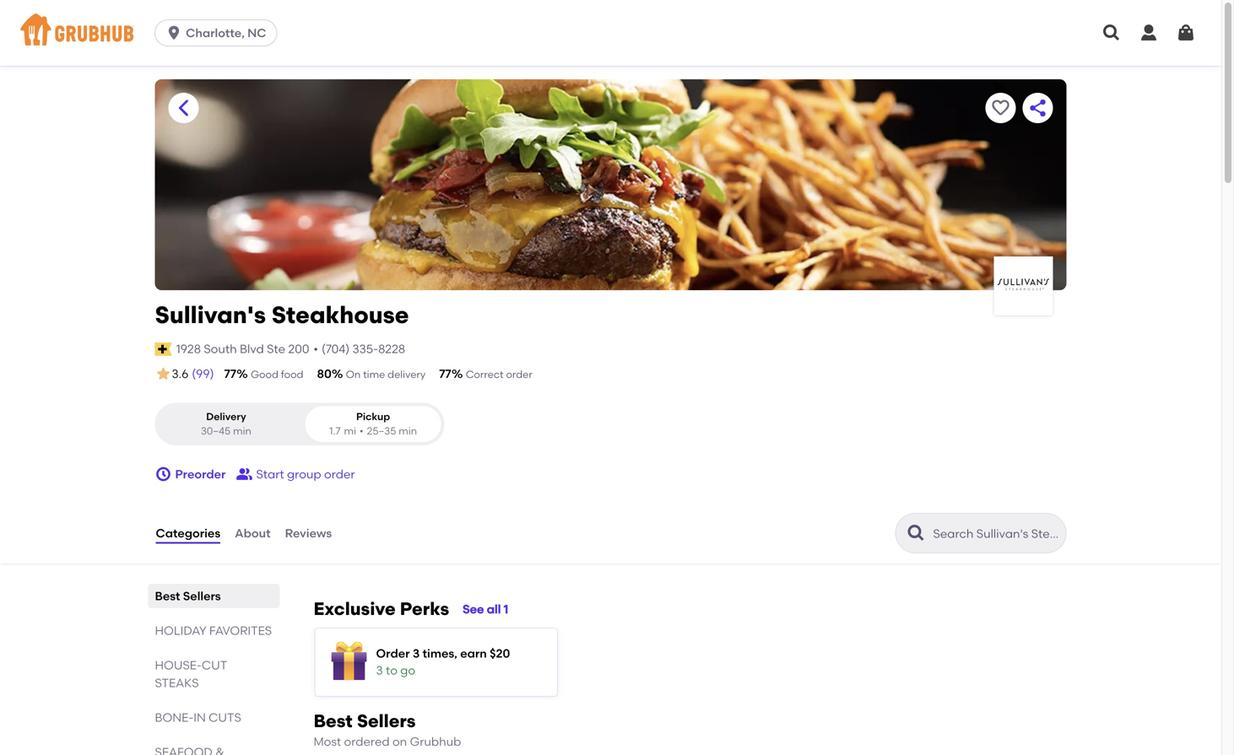 Task type: locate. For each thing, give the bounding box(es) containing it.
group
[[287, 467, 321, 482]]

option group
[[155, 403, 445, 446]]

sellers up holiday favorites
[[183, 590, 221, 604]]

3 left to
[[376, 664, 383, 678]]

77 down south
[[224, 367, 237, 381]]

1 77 from the left
[[224, 367, 237, 381]]

exclusive perks
[[314, 599, 449, 620]]

• right mi
[[360, 425, 364, 438]]

(704) 335-8228 button
[[322, 341, 406, 358]]

exclusive
[[314, 599, 396, 620]]

1 vertical spatial •
[[360, 425, 364, 438]]

people icon image
[[236, 466, 253, 483]]

blvd
[[240, 342, 264, 357]]

min down delivery at the bottom of the page
[[233, 425, 252, 438]]

1 min from the left
[[233, 425, 252, 438]]

(704)
[[322, 342, 350, 357]]

see all 1
[[463, 603, 509, 617]]

order
[[376, 647, 410, 661]]

1 vertical spatial sellers
[[357, 711, 416, 733]]

sullivan's
[[155, 301, 266, 329]]

best sellers most ordered on grubhub
[[314, 711, 461, 750]]

charlotte, nc button
[[155, 19, 284, 46]]

sellers up on
[[357, 711, 416, 733]]

pickup 1.7 mi • 25–35 min
[[330, 411, 417, 438]]

min
[[233, 425, 252, 438], [399, 425, 417, 438]]

sellers for best sellers
[[183, 590, 221, 604]]

0 vertical spatial •
[[314, 342, 318, 357]]

0 horizontal spatial svg image
[[155, 466, 172, 483]]

subscription pass image
[[155, 343, 172, 356]]

1 horizontal spatial min
[[399, 425, 417, 438]]

main navigation navigation
[[0, 0, 1222, 66]]

on
[[393, 735, 407, 750]]

order 3 times, earn $20 3 to go
[[376, 647, 510, 678]]

best sellers
[[155, 590, 221, 604]]

0 horizontal spatial best
[[155, 590, 180, 604]]

sullivan's steakhouse
[[155, 301, 409, 329]]

grubhub
[[410, 735, 461, 750]]

77 right the delivery
[[439, 367, 452, 381]]

1 vertical spatial best
[[314, 711, 353, 733]]

about
[[235, 527, 271, 541]]

1 horizontal spatial •
[[360, 425, 364, 438]]

best up most at the bottom left
[[314, 711, 353, 733]]

0 vertical spatial sellers
[[183, 590, 221, 604]]

77 for correct order
[[439, 367, 452, 381]]

go
[[401, 664, 416, 678]]

$20
[[490, 647, 510, 661]]

order inside start group order button
[[324, 467, 355, 482]]

0 horizontal spatial order
[[324, 467, 355, 482]]

best for best sellers
[[155, 590, 180, 604]]

77
[[224, 367, 237, 381], [439, 367, 452, 381]]

1 horizontal spatial 3
[[413, 647, 420, 661]]

0 horizontal spatial sellers
[[183, 590, 221, 604]]

8228
[[378, 342, 406, 357]]

best inside best sellers most ordered on grubhub
[[314, 711, 353, 733]]

good
[[251, 369, 279, 381]]

see all 1 button
[[463, 595, 509, 625]]

holiday
[[155, 624, 207, 639]]

order right correct
[[506, 369, 533, 381]]

start group order button
[[236, 460, 355, 490]]

0 horizontal spatial 77
[[224, 367, 237, 381]]

ordered
[[344, 735, 390, 750]]

0 vertical spatial best
[[155, 590, 180, 604]]

1 horizontal spatial 77
[[439, 367, 452, 381]]

1 horizontal spatial best
[[314, 711, 353, 733]]

•
[[314, 342, 318, 357], [360, 425, 364, 438]]

order
[[506, 369, 533, 381], [324, 467, 355, 482]]

1928
[[176, 342, 201, 357]]

min inside pickup 1.7 mi • 25–35 min
[[399, 425, 417, 438]]

holiday favorites
[[155, 624, 272, 639]]

2 77 from the left
[[439, 367, 452, 381]]

sellers inside best sellers most ordered on grubhub
[[357, 711, 416, 733]]

0 horizontal spatial •
[[314, 342, 318, 357]]

best up holiday
[[155, 590, 180, 604]]

on
[[346, 369, 361, 381]]

best
[[155, 590, 180, 604], [314, 711, 353, 733]]

categories
[[156, 527, 221, 541]]

1 horizontal spatial sellers
[[357, 711, 416, 733]]

correct
[[466, 369, 504, 381]]

all
[[487, 603, 501, 617]]

1 horizontal spatial order
[[506, 369, 533, 381]]

335-
[[353, 342, 378, 357]]

0 horizontal spatial svg image
[[166, 24, 183, 41]]

save this restaurant image
[[991, 98, 1011, 118]]

3
[[413, 647, 420, 661], [376, 664, 383, 678]]

0 horizontal spatial min
[[233, 425, 252, 438]]

1 vertical spatial 3
[[376, 664, 383, 678]]

most
[[314, 735, 341, 750]]

search icon image
[[907, 524, 927, 544]]

1 vertical spatial order
[[324, 467, 355, 482]]

sellers
[[183, 590, 221, 604], [357, 711, 416, 733]]

• right 200
[[314, 342, 318, 357]]

0 vertical spatial 3
[[413, 647, 420, 661]]

order right group
[[324, 467, 355, 482]]

charlotte,
[[186, 26, 245, 40]]

svg image
[[1102, 23, 1123, 43], [1177, 23, 1197, 43], [155, 466, 172, 483]]

times,
[[423, 647, 458, 661]]

save this restaurant button
[[986, 93, 1017, 123]]

charlotte, nc
[[186, 26, 267, 40]]

2 min from the left
[[399, 425, 417, 438]]

categories button
[[155, 503, 221, 564]]

3 up the "go"
[[413, 647, 420, 661]]

svg image
[[1139, 23, 1160, 43], [166, 24, 183, 41]]

start group order
[[256, 467, 355, 482]]

rewards image
[[329, 643, 370, 683]]

min right 25–35
[[399, 425, 417, 438]]

steakhouse
[[272, 301, 409, 329]]



Task type: describe. For each thing, give the bounding box(es) containing it.
start
[[256, 467, 284, 482]]

sellers for best sellers most ordered on grubhub
[[357, 711, 416, 733]]

best for best sellers most ordered on grubhub
[[314, 711, 353, 733]]

• inside pickup 1.7 mi • 25–35 min
[[360, 425, 364, 438]]

reviews
[[285, 527, 332, 541]]

steaks
[[155, 677, 199, 691]]

0 horizontal spatial 3
[[376, 664, 383, 678]]

house-cut steaks
[[155, 659, 227, 691]]

bone-
[[155, 711, 194, 726]]

food
[[281, 369, 304, 381]]

0 vertical spatial order
[[506, 369, 533, 381]]

time
[[363, 369, 385, 381]]

77 for good food
[[224, 367, 237, 381]]

caret left icon image
[[174, 98, 194, 118]]

nc
[[248, 26, 267, 40]]

• (704) 335-8228
[[314, 342, 406, 357]]

delivery 30–45 min
[[201, 411, 252, 438]]

1 horizontal spatial svg image
[[1139, 23, 1160, 43]]

1928 south blvd ste 200 button
[[175, 340, 310, 359]]

svg image inside "charlotte, nc" button
[[166, 24, 183, 41]]

1928 south blvd ste 200
[[176, 342, 309, 357]]

(99)
[[192, 367, 214, 381]]

1
[[504, 603, 509, 617]]

min inside delivery 30–45 min
[[233, 425, 252, 438]]

about button
[[234, 503, 272, 564]]

delivery
[[206, 411, 246, 423]]

option group containing delivery 30–45 min
[[155, 403, 445, 446]]

preorder
[[175, 467, 226, 482]]

Search Sullivan's Steakhouse search field
[[932, 526, 1061, 542]]

good food
[[251, 369, 304, 381]]

perks
[[400, 599, 449, 620]]

preorder button
[[155, 460, 226, 490]]

star icon image
[[155, 366, 172, 383]]

mi
[[344, 425, 356, 438]]

earn
[[460, 647, 487, 661]]

south
[[204, 342, 237, 357]]

share icon image
[[1028, 98, 1049, 118]]

bone-in cuts
[[155, 711, 241, 726]]

cut
[[202, 659, 227, 673]]

reviews button
[[284, 503, 333, 564]]

to
[[386, 664, 398, 678]]

30–45
[[201, 425, 231, 438]]

pickup
[[356, 411, 390, 423]]

see
[[463, 603, 484, 617]]

favorites
[[209, 624, 272, 639]]

25–35
[[367, 425, 396, 438]]

on time delivery
[[346, 369, 426, 381]]

80
[[317, 367, 332, 381]]

svg image inside preorder button
[[155, 466, 172, 483]]

ste
[[267, 342, 286, 357]]

1 horizontal spatial svg image
[[1102, 23, 1123, 43]]

in
[[194, 711, 206, 726]]

3.6
[[172, 367, 189, 381]]

house-
[[155, 659, 202, 673]]

2 horizontal spatial svg image
[[1177, 23, 1197, 43]]

1.7
[[330, 425, 341, 438]]

cuts
[[209, 711, 241, 726]]

delivery
[[388, 369, 426, 381]]

correct order
[[466, 369, 533, 381]]

200
[[288, 342, 309, 357]]

sullivan's steakhouse logo image
[[995, 257, 1054, 316]]



Task type: vqa. For each thing, say whether or not it's contained in the screenshot.
1st the your from the right
no



